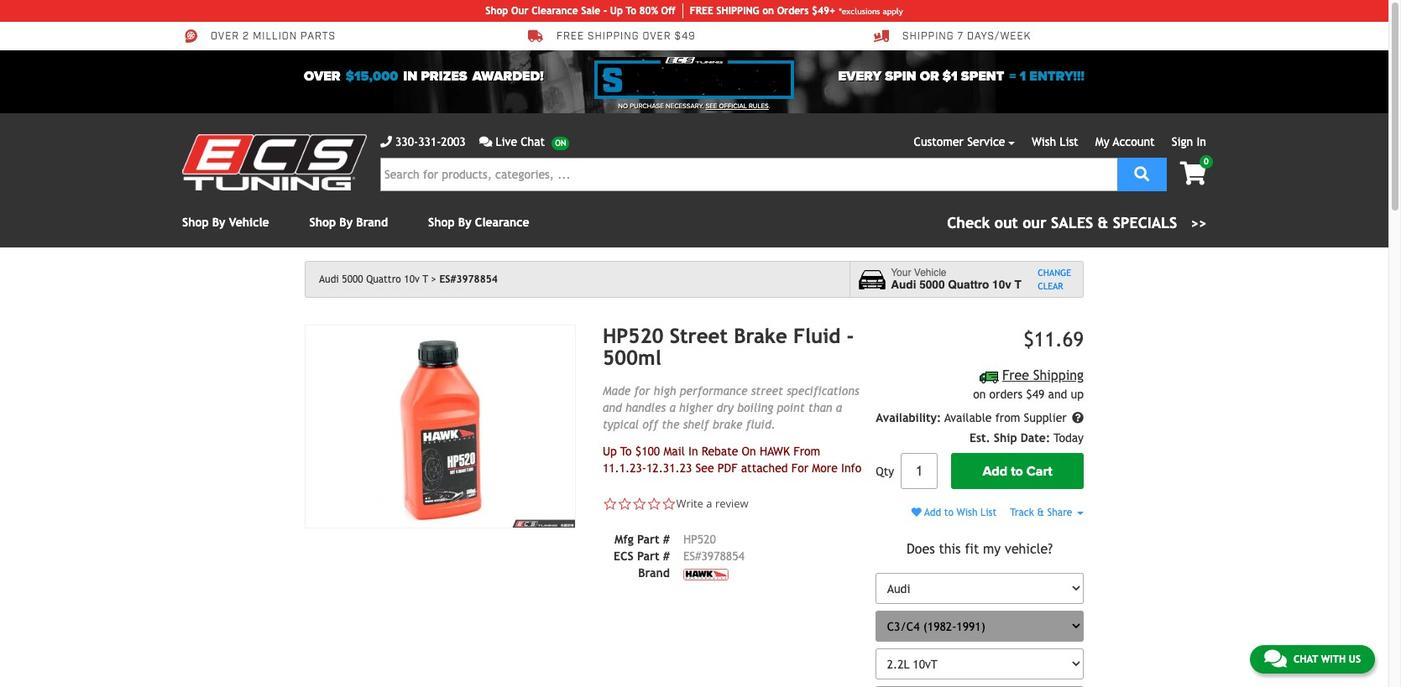 Task type: vqa. For each thing, say whether or not it's contained in the screenshot.
Es#3978854 - Hp520 - Hp520 Street Brake Fluid - 500Ml - Made For High Performance Street Specifications And Handles A Higher Dry Boiling Point Than A Typical Off The Shelf Brake Fluid. - Hawk - Audi Bmw Volkswagen Mercedes Benz Mini Porsche Image
yes



Task type: describe. For each thing, give the bounding box(es) containing it.
rules
[[749, 102, 769, 110]]

free ship ping on orders $49+ *exclusions apply
[[690, 5, 903, 17]]

up inside "up to $100 mail in rebate on hawk from 11.1.23-12.31.23 see pdf attached for more info"
[[603, 445, 617, 458]]

2 horizontal spatial a
[[836, 401, 842, 415]]

wish list
[[1032, 135, 1079, 149]]

brake
[[713, 418, 743, 432]]

attached
[[741, 462, 788, 475]]

to inside "up to $100 mail in rebate on hawk from 11.1.23-12.31.23 see pdf attached for more info"
[[621, 445, 632, 458]]

$100
[[636, 445, 660, 458]]

shop by vehicle link
[[182, 216, 269, 229]]

0 horizontal spatial a
[[670, 401, 676, 415]]

shop our clearance sale - up to 80% off
[[486, 5, 676, 17]]

parts
[[301, 30, 336, 43]]

see inside "up to $100 mail in rebate on hawk from 11.1.23-12.31.23 see pdf attached for more info"
[[696, 462, 714, 475]]

or
[[920, 68, 940, 85]]

availability: available from supplier
[[876, 412, 1071, 425]]

no purchase necessary. see official rules .
[[618, 102, 771, 110]]

hp520 for hp520 ecs part #
[[684, 534, 716, 547]]

free for shipping
[[1003, 368, 1030, 384]]

es#3978854
[[440, 274, 498, 286]]

fluid.
[[746, 418, 776, 432]]

street
[[670, 324, 728, 348]]

available
[[945, 412, 992, 425]]

brand for shop by brand
[[356, 216, 388, 229]]

1 empty star image from the left
[[603, 497, 618, 512]]

made for high performance street specifications and handles a higher dry boiling point than a typical off the shelf brake fluid.
[[603, 384, 860, 432]]

change
[[1038, 268, 1072, 278]]

hawk image
[[684, 569, 729, 581]]

question circle image
[[1073, 412, 1084, 424]]

does this fit my vehicle?
[[907, 542, 1053, 558]]

500ml
[[603, 346, 662, 370]]

live
[[496, 135, 517, 149]]

shop by vehicle
[[182, 216, 269, 229]]

3 empty star image from the left
[[662, 497, 676, 512]]

chat inside live chat link
[[521, 135, 545, 149]]

live chat link
[[479, 134, 570, 151]]

hawk
[[760, 445, 790, 458]]

audi inside your vehicle audi 5000 quattro 10v t
[[891, 279, 917, 291]]

change clear
[[1038, 268, 1072, 291]]

fit
[[965, 542, 980, 558]]

track & share button
[[1011, 507, 1084, 519]]

0 vertical spatial see
[[706, 102, 718, 110]]

2 empty star image from the left
[[647, 497, 662, 512]]

11.69
[[1035, 328, 1084, 351]]

quattro inside your vehicle audi 5000 quattro 10v t
[[948, 279, 990, 291]]

on inside free shipping on orders $49 and up
[[974, 388, 986, 402]]

official
[[719, 102, 747, 110]]

ship
[[994, 432, 1018, 445]]

2 empty star image from the left
[[618, 497, 632, 512]]

1 empty star image from the left
[[632, 497, 647, 512]]

availability:
[[876, 412, 942, 425]]

for
[[634, 384, 650, 398]]

shop by brand link
[[310, 216, 388, 229]]

every
[[839, 68, 882, 85]]

Search text field
[[380, 158, 1118, 191]]

sign
[[1172, 135, 1194, 149]]

shop by clearance link
[[428, 216, 530, 229]]

wish list link
[[1032, 135, 1079, 149]]

off
[[643, 418, 658, 432]]

*exclusions apply link
[[839, 5, 903, 17]]

comments image
[[1265, 649, 1287, 669]]

shipping 7 days/week
[[903, 30, 1032, 43]]

ecs tuning image
[[182, 134, 367, 191]]

0 vertical spatial up
[[610, 5, 623, 17]]

clear link
[[1038, 280, 1072, 293]]

orders
[[777, 5, 809, 17]]

sign in
[[1172, 135, 1207, 149]]

.
[[769, 102, 771, 110]]

track
[[1011, 507, 1035, 519]]

t inside your vehicle audi 5000 quattro 10v t
[[1015, 279, 1022, 291]]

$15,000
[[346, 68, 398, 85]]

hp520 for hp520 street brake fluid - 500ml
[[603, 324, 664, 348]]

0 horizontal spatial 10v
[[404, 274, 420, 286]]

shipping
[[588, 30, 640, 43]]

purchase
[[630, 102, 664, 110]]

street
[[751, 384, 784, 398]]

supplier
[[1024, 412, 1067, 425]]

up to $100 mail in rebate on hawk from 11.1.23-12.31.23 see pdf attached for more info
[[603, 445, 862, 475]]

on
[[742, 445, 756, 458]]

add for add to wish list
[[925, 507, 942, 519]]

add to cart button
[[952, 454, 1084, 490]]

shop by clearance
[[428, 216, 530, 229]]

sales & specials link
[[948, 212, 1207, 234]]

my account
[[1096, 135, 1155, 149]]

off
[[661, 5, 676, 17]]

over for over 2 million parts
[[211, 30, 240, 43]]

typical
[[603, 418, 639, 432]]

service
[[968, 135, 1006, 149]]

search image
[[1135, 166, 1150, 181]]

sale
[[581, 5, 601, 17]]

free shipping image
[[980, 372, 999, 384]]

es# 3978854 brand
[[638, 550, 745, 581]]

every spin or $1 spent = 1 entry!!!
[[839, 68, 1085, 85]]

apply
[[883, 6, 903, 16]]

& for track
[[1038, 507, 1045, 519]]

from
[[996, 412, 1021, 425]]

your vehicle audi 5000 quattro 10v t
[[891, 267, 1022, 291]]

sales
[[1052, 214, 1094, 232]]

shop by brand
[[310, 216, 388, 229]]

0 horizontal spatial audi
[[319, 274, 339, 286]]

0 horizontal spatial t
[[423, 274, 428, 286]]

qty
[[876, 465, 895, 478]]

shipping inside free shipping on orders $49 and up
[[1034, 368, 1084, 384]]

0 vertical spatial wish
[[1032, 135, 1057, 149]]

info
[[842, 462, 862, 475]]

5000 inside your vehicle audi 5000 quattro 10v t
[[920, 279, 945, 291]]

comments image
[[479, 136, 493, 148]]

audi 5000 quattro 10v t
[[319, 274, 428, 286]]

shop for shop by vehicle
[[182, 216, 209, 229]]

write a review link
[[676, 496, 749, 512]]

brake
[[734, 324, 788, 348]]

shop for shop by clearance
[[428, 216, 455, 229]]

phone image
[[380, 136, 392, 148]]

add for add to cart
[[983, 463, 1008, 480]]

to for cart
[[1011, 463, 1024, 480]]

than
[[809, 401, 833, 415]]

point
[[777, 401, 805, 415]]

account
[[1113, 135, 1155, 149]]

ecs
[[614, 550, 634, 564]]



Task type: locate. For each thing, give the bounding box(es) containing it.
1 vertical spatial shipping
[[1034, 368, 1084, 384]]

add to cart
[[983, 463, 1053, 480]]

0 vertical spatial part
[[637, 534, 660, 547]]

1 vertical spatial to
[[945, 507, 954, 519]]

hp520
[[603, 324, 664, 348], [684, 534, 716, 547]]

and inside made for high performance street specifications and handles a higher dry boiling point than a typical off the shelf brake fluid.
[[603, 401, 622, 415]]

wish right the service
[[1032, 135, 1057, 149]]

1 vertical spatial add
[[925, 507, 942, 519]]

on down free shipping icon
[[974, 388, 986, 402]]

pdf
[[718, 462, 738, 475]]

on right ping
[[763, 5, 774, 17]]

free down shop our clearance sale - up to 80% off
[[557, 30, 585, 43]]

from
[[794, 445, 821, 458]]

- right sale
[[604, 5, 607, 17]]

vehicle
[[229, 216, 269, 229], [914, 267, 947, 279]]

2 part from the top
[[637, 550, 660, 564]]

chat with us link
[[1251, 646, 1376, 674]]

0 horizontal spatial shipping
[[903, 30, 955, 43]]

1 vertical spatial clearance
[[475, 216, 530, 229]]

- for sale
[[604, 5, 607, 17]]

free up orders
[[1003, 368, 1030, 384]]

0 vertical spatial shipping
[[903, 30, 955, 43]]

by for clearance
[[458, 216, 472, 229]]

2 horizontal spatial by
[[458, 216, 472, 229]]

0 vertical spatial to
[[1011, 463, 1024, 480]]

$49 right 'over'
[[675, 30, 696, 43]]

0 horizontal spatial -
[[604, 5, 607, 17]]

empty star image down 11.1.23-
[[618, 497, 632, 512]]

t left clear
[[1015, 279, 1022, 291]]

vehicle inside your vehicle audi 5000 quattro 10v t
[[914, 267, 947, 279]]

0
[[1204, 157, 1209, 166]]

to left cart
[[1011, 463, 1024, 480]]

0 vertical spatial vehicle
[[229, 216, 269, 229]]

over $15,000 in prizes
[[304, 68, 468, 85]]

80%
[[640, 5, 658, 17]]

& for sales
[[1098, 214, 1109, 232]]

over 2 million parts link
[[182, 29, 336, 44]]

add
[[983, 463, 1008, 480], [925, 507, 942, 519]]

0 horizontal spatial add
[[925, 507, 942, 519]]

0 horizontal spatial wish
[[957, 507, 978, 519]]

& right track
[[1038, 507, 1045, 519]]

t left es#3978854
[[423, 274, 428, 286]]

vehicle down ecs tuning image
[[229, 216, 269, 229]]

0 horizontal spatial and
[[603, 401, 622, 415]]

shop for shop our clearance sale - up to 80% off
[[486, 5, 508, 17]]

1 horizontal spatial audi
[[891, 279, 917, 291]]

1 horizontal spatial a
[[707, 496, 713, 511]]

0 horizontal spatial $49
[[675, 30, 696, 43]]

heart image
[[912, 508, 922, 518]]

free
[[557, 30, 585, 43], [1003, 368, 1030, 384]]

1 vertical spatial wish
[[957, 507, 978, 519]]

- inside hp520 street brake fluid - 500ml
[[847, 324, 854, 348]]

2003
[[441, 135, 466, 149]]

brand down hp520 ecs part #
[[638, 567, 670, 581]]

shipping up up
[[1034, 368, 1084, 384]]

free shipping over $49 link
[[528, 29, 696, 44]]

$49+
[[812, 5, 836, 17]]

to up 11.1.23-
[[621, 445, 632, 458]]

330-331-2003 link
[[380, 134, 466, 151]]

*exclusions
[[839, 6, 881, 16]]

over for over $15,000 in prizes
[[304, 68, 341, 85]]

1 vertical spatial hp520
[[684, 534, 716, 547]]

see
[[706, 102, 718, 110], [696, 462, 714, 475]]

1 vertical spatial to
[[621, 445, 632, 458]]

0 vertical spatial $49
[[675, 30, 696, 43]]

by up es#3978854
[[458, 216, 472, 229]]

0 vertical spatial hp520
[[603, 324, 664, 348]]

a right write
[[707, 496, 713, 511]]

no
[[618, 102, 628, 110]]

10v left clear
[[993, 279, 1012, 291]]

est.
[[970, 432, 991, 445]]

1 horizontal spatial free
[[1003, 368, 1030, 384]]

empty star image
[[632, 497, 647, 512], [647, 497, 662, 512], [662, 497, 676, 512]]

to right heart icon
[[945, 507, 954, 519]]

- right fluid
[[847, 324, 854, 348]]

0 horizontal spatial clearance
[[475, 216, 530, 229]]

shipping 7 days/week link
[[874, 29, 1032, 44]]

by for brand
[[340, 216, 353, 229]]

to inside button
[[1011, 463, 1024, 480]]

my
[[1096, 135, 1110, 149]]

and down made at the bottom of the page
[[603, 401, 622, 415]]

1 vertical spatial &
[[1038, 507, 1045, 519]]

0 vertical spatial list
[[1060, 135, 1079, 149]]

shop our clearance sale - up to 80% off link
[[486, 3, 683, 18]]

your
[[891, 267, 912, 279]]

1 horizontal spatial and
[[1049, 388, 1068, 402]]

clearance for by
[[475, 216, 530, 229]]

list left track
[[981, 507, 997, 519]]

0 horizontal spatial on
[[763, 5, 774, 17]]

up up 11.1.23-
[[603, 445, 617, 458]]

up up free shipping over $49 link on the left of the page
[[610, 5, 623, 17]]

1 vertical spatial over
[[304, 68, 341, 85]]

7
[[958, 30, 964, 43]]

empty star image up mfg
[[603, 497, 618, 512]]

1 horizontal spatial hp520
[[684, 534, 716, 547]]

shipping
[[903, 30, 955, 43], [1034, 368, 1084, 384]]

brand inside the es# 3978854 brand
[[638, 567, 670, 581]]

customer service button
[[914, 134, 1015, 151]]

es#
[[684, 550, 702, 564]]

empty star image down 12.31.23 at the bottom left
[[662, 497, 676, 512]]

live chat
[[496, 135, 545, 149]]

0 vertical spatial chat
[[521, 135, 545, 149]]

free inside free shipping on orders $49 and up
[[1003, 368, 1030, 384]]

audi down your
[[891, 279, 917, 291]]

1 horizontal spatial shipping
[[1034, 368, 1084, 384]]

1 by from the left
[[212, 216, 226, 229]]

- inside shop our clearance sale - up to 80% off link
[[604, 5, 607, 17]]

add down ship
[[983, 463, 1008, 480]]

1 horizontal spatial 5000
[[920, 279, 945, 291]]

1 horizontal spatial $49
[[1027, 388, 1045, 402]]

&
[[1098, 214, 1109, 232], [1038, 507, 1045, 519]]

10v left es#3978854
[[404, 274, 420, 286]]

performance
[[680, 384, 748, 398]]

1 horizontal spatial quattro
[[948, 279, 990, 291]]

2
[[243, 30, 250, 43]]

est. ship date: today
[[970, 432, 1084, 445]]

vehicle?
[[1005, 542, 1053, 558]]

add right heart icon
[[925, 507, 942, 519]]

0 vertical spatial add
[[983, 463, 1008, 480]]

add to wish list link
[[912, 507, 997, 519]]

1 horizontal spatial brand
[[638, 567, 670, 581]]

1 horizontal spatial &
[[1098, 214, 1109, 232]]

0 vertical spatial brand
[[356, 216, 388, 229]]

hp520 inside hp520 street brake fluid - 500ml
[[603, 324, 664, 348]]

brand for es# 3978854 brand
[[638, 567, 670, 581]]

track & share
[[1011, 507, 1076, 519]]

shop for shop by brand
[[310, 216, 336, 229]]

change link
[[1038, 266, 1072, 280]]

hp520 street brake fluid - 500ml
[[603, 324, 854, 370]]

ping
[[738, 5, 760, 17]]

1 horizontal spatial chat
[[1294, 654, 1319, 666]]

0 horizontal spatial 5000
[[342, 274, 363, 286]]

1 horizontal spatial 10v
[[993, 279, 1012, 291]]

over down parts
[[304, 68, 341, 85]]

1
[[1020, 68, 1027, 85]]

1 horizontal spatial over
[[304, 68, 341, 85]]

does
[[907, 542, 935, 558]]

1 vertical spatial -
[[847, 324, 854, 348]]

& right sales
[[1098, 214, 1109, 232]]

specifications
[[787, 384, 860, 398]]

- for fluid
[[847, 324, 854, 348]]

0 vertical spatial over
[[211, 30, 240, 43]]

by up audi 5000 quattro 10v t
[[340, 216, 353, 229]]

mfg
[[615, 534, 634, 547]]

# up the es# 3978854 brand
[[663, 534, 670, 547]]

12.31.23
[[647, 462, 692, 475]]

part right mfg
[[637, 534, 660, 547]]

es#3978854 - hp520 - hp520 street brake fluid - 500ml - made for high performance street specifications and handles a higher dry boiling point than a typical off the shelf brake fluid. - hawk - audi bmw volkswagen mercedes benz mini porsche image
[[305, 325, 576, 529]]

wish up fit
[[957, 507, 978, 519]]

1 vertical spatial see
[[696, 462, 714, 475]]

shipping left 7
[[903, 30, 955, 43]]

quattro
[[366, 274, 401, 286], [948, 279, 990, 291]]

chat
[[521, 135, 545, 149], [1294, 654, 1319, 666]]

brand
[[356, 216, 388, 229], [638, 567, 670, 581]]

clearance
[[532, 5, 578, 17], [475, 216, 530, 229]]

1 horizontal spatial to
[[1011, 463, 1024, 480]]

0 horizontal spatial &
[[1038, 507, 1045, 519]]

list left my
[[1060, 135, 1079, 149]]

empty star image
[[603, 497, 618, 512], [618, 497, 632, 512]]

0 horizontal spatial vehicle
[[229, 216, 269, 229]]

made
[[603, 384, 631, 398]]

1 vertical spatial brand
[[638, 567, 670, 581]]

to left 80%
[[626, 5, 637, 17]]

to
[[1011, 463, 1024, 480], [945, 507, 954, 519]]

1 vertical spatial chat
[[1294, 654, 1319, 666]]

over left 2
[[211, 30, 240, 43]]

audi 5000 quattro 10v t link
[[319, 274, 437, 286]]

brand up audi 5000 quattro 10v t
[[356, 216, 388, 229]]

0 vertical spatial -
[[604, 5, 607, 17]]

330-
[[396, 135, 418, 149]]

quattro left clear
[[948, 279, 990, 291]]

#
[[663, 534, 670, 547], [663, 550, 670, 564]]

0 vertical spatial in
[[1197, 135, 1207, 149]]

chat right live on the top left
[[521, 135, 545, 149]]

1 horizontal spatial wish
[[1032, 135, 1057, 149]]

part inside hp520 ecs part #
[[637, 550, 660, 564]]

1 vertical spatial list
[[981, 507, 997, 519]]

0 vertical spatial to
[[626, 5, 637, 17]]

over
[[643, 30, 672, 43]]

$49 up supplier
[[1027, 388, 1045, 402]]

0 horizontal spatial hp520
[[603, 324, 664, 348]]

see down rebate
[[696, 462, 714, 475]]

free for shipping
[[557, 30, 585, 43]]

t
[[423, 274, 428, 286], [1015, 279, 1022, 291]]

dry
[[717, 401, 734, 415]]

clearance up es#3978854
[[475, 216, 530, 229]]

1 horizontal spatial add
[[983, 463, 1008, 480]]

hp520 up es#
[[684, 534, 716, 547]]

2 by from the left
[[340, 216, 353, 229]]

a right than
[[836, 401, 842, 415]]

0 horizontal spatial in
[[689, 445, 698, 458]]

0 horizontal spatial free
[[557, 30, 585, 43]]

chat with us
[[1294, 654, 1361, 666]]

1 vertical spatial free
[[1003, 368, 1030, 384]]

None text field
[[901, 454, 938, 490]]

1 horizontal spatial clearance
[[532, 5, 578, 17]]

1 part from the top
[[637, 534, 660, 547]]

1 horizontal spatial t
[[1015, 279, 1022, 291]]

10v
[[404, 274, 420, 286], [993, 279, 1012, 291]]

my account link
[[1096, 135, 1155, 149]]

by down ecs tuning image
[[212, 216, 226, 229]]

share
[[1048, 507, 1073, 519]]

10v inside your vehicle audi 5000 quattro 10v t
[[993, 279, 1012, 291]]

0 horizontal spatial by
[[212, 216, 226, 229]]

1 vertical spatial in
[[689, 445, 698, 458]]

to for wish
[[945, 507, 954, 519]]

clearance right our
[[532, 5, 578, 17]]

11.1.23-
[[603, 462, 647, 475]]

1 vertical spatial part
[[637, 550, 660, 564]]

3978854
[[702, 550, 745, 564]]

handles
[[626, 401, 666, 415]]

1 # from the top
[[663, 534, 670, 547]]

prizes
[[421, 68, 468, 85]]

$49 inside free shipping on orders $49 and up
[[1027, 388, 1045, 402]]

a up the
[[670, 401, 676, 415]]

1 vertical spatial up
[[603, 445, 617, 458]]

1 horizontal spatial vehicle
[[914, 267, 947, 279]]

and
[[1049, 388, 1068, 402], [603, 401, 622, 415]]

1 vertical spatial on
[[974, 388, 986, 402]]

quattro down shop by brand link
[[366, 274, 401, 286]]

empty star image up "mfg part #"
[[632, 497, 647, 512]]

shopping cart image
[[1180, 162, 1207, 186]]

1 horizontal spatial in
[[1197, 135, 1207, 149]]

and left up
[[1049, 388, 1068, 402]]

us
[[1349, 654, 1361, 666]]

1 vertical spatial #
[[663, 550, 670, 564]]

3 by from the left
[[458, 216, 472, 229]]

0 horizontal spatial over
[[211, 30, 240, 43]]

hp520 inside hp520 ecs part #
[[684, 534, 716, 547]]

audi down shop by brand link
[[319, 274, 339, 286]]

empty star image left write
[[647, 497, 662, 512]]

hp520 ecs part #
[[614, 534, 716, 564]]

1 horizontal spatial by
[[340, 216, 353, 229]]

a inside "link"
[[707, 496, 713, 511]]

0 vertical spatial on
[[763, 5, 774, 17]]

hp520 up the for
[[603, 324, 664, 348]]

and inside free shipping on orders $49 and up
[[1049, 388, 1068, 402]]

0 horizontal spatial list
[[981, 507, 997, 519]]

# inside hp520 ecs part #
[[663, 550, 670, 564]]

ecs tuning 'spin to win' contest logo image
[[595, 57, 795, 99]]

clearance for our
[[532, 5, 578, 17]]

part down "mfg part #"
[[637, 550, 660, 564]]

free
[[690, 5, 714, 17]]

0 vertical spatial free
[[557, 30, 585, 43]]

0 vertical spatial #
[[663, 534, 670, 547]]

1 vertical spatial vehicle
[[914, 267, 947, 279]]

1 horizontal spatial on
[[974, 388, 986, 402]]

0 vertical spatial clearance
[[532, 5, 578, 17]]

in inside "up to $100 mail in rebate on hawk from 11.1.23-12.31.23 see pdf attached for more info"
[[689, 445, 698, 458]]

1 horizontal spatial list
[[1060, 135, 1079, 149]]

0 horizontal spatial brand
[[356, 216, 388, 229]]

chat left "with"
[[1294, 654, 1319, 666]]

see left official
[[706, 102, 718, 110]]

0 horizontal spatial to
[[945, 507, 954, 519]]

boiling
[[738, 401, 774, 415]]

clear
[[1038, 281, 1064, 291]]

by for vehicle
[[212, 216, 226, 229]]

1 horizontal spatial -
[[847, 324, 854, 348]]

in right the "sign"
[[1197, 135, 1207, 149]]

0 horizontal spatial chat
[[521, 135, 545, 149]]

vehicle right your
[[914, 267, 947, 279]]

million
[[253, 30, 298, 43]]

in right "mail"
[[689, 445, 698, 458]]

330-331-2003
[[396, 135, 466, 149]]

2 # from the top
[[663, 550, 670, 564]]

0 vertical spatial &
[[1098, 214, 1109, 232]]

shop
[[486, 5, 508, 17], [182, 216, 209, 229], [310, 216, 336, 229], [428, 216, 455, 229]]

1 vertical spatial $49
[[1027, 388, 1045, 402]]

add inside button
[[983, 463, 1008, 480]]

# left es#
[[663, 550, 670, 564]]

0 horizontal spatial quattro
[[366, 274, 401, 286]]



